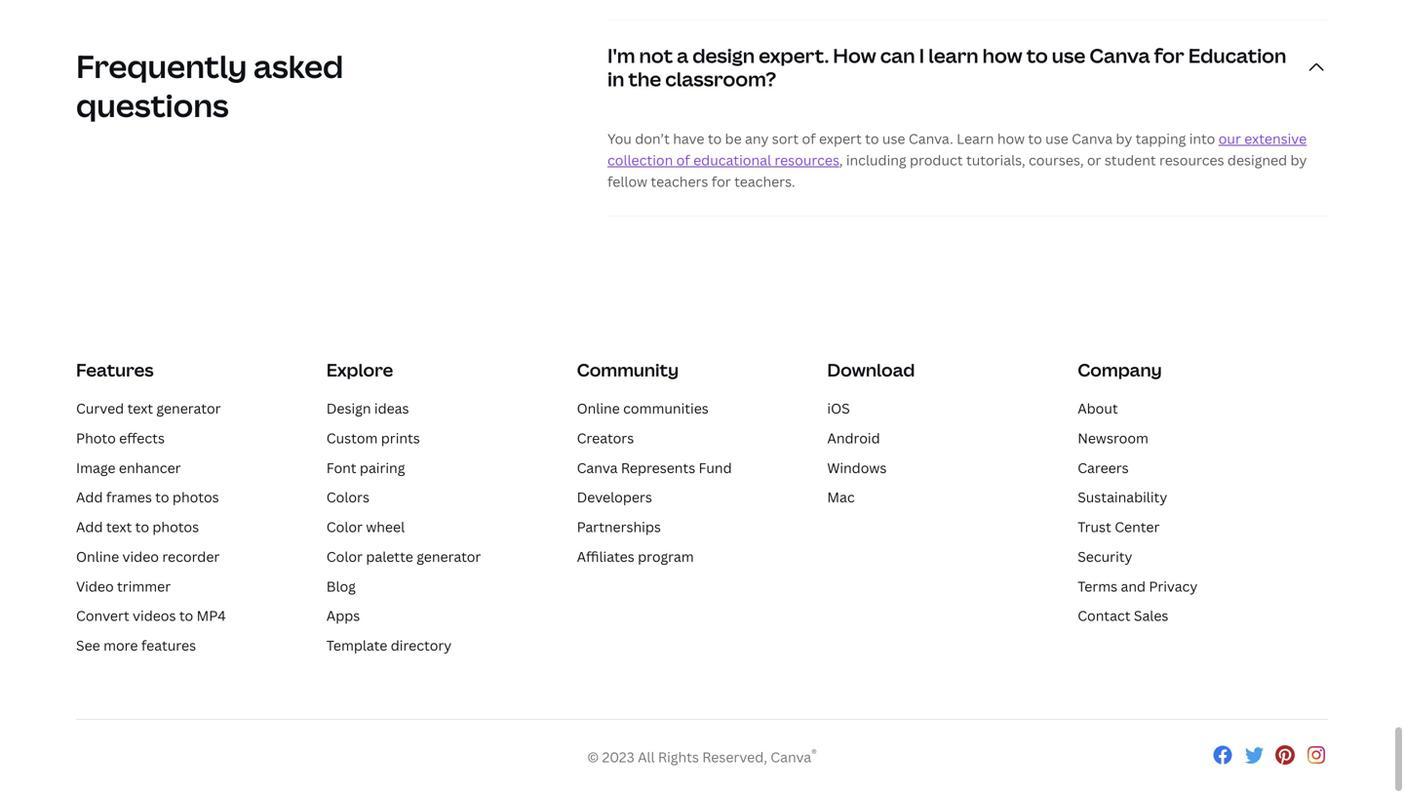 Task type: locate. For each thing, give the bounding box(es) containing it.
0 vertical spatial online
[[577, 399, 620, 418]]

trust center
[[1078, 518, 1160, 536]]

photos up 'recorder' at the left
[[153, 518, 199, 536]]

online
[[577, 399, 620, 418], [76, 547, 119, 566]]

contact sales
[[1078, 607, 1169, 625]]

fund
[[699, 458, 732, 477]]

asked
[[254, 45, 344, 87]]

to up video
[[135, 518, 149, 536]]

color for color wheel
[[327, 518, 363, 536]]

2 add from the top
[[76, 518, 103, 536]]

for down educational
[[712, 172, 731, 191]]

text
[[127, 399, 153, 418], [106, 518, 132, 536]]

,
[[840, 151, 843, 169]]

product
[[910, 151, 963, 169]]

newsroom link
[[1078, 429, 1149, 447]]

0 vertical spatial color
[[327, 518, 363, 536]]

© 2023 all rights reserved, canva ®
[[588, 745, 817, 766]]

1 horizontal spatial resources
[[1160, 151, 1225, 169]]

1 vertical spatial color
[[327, 547, 363, 566]]

0 horizontal spatial for
[[712, 172, 731, 191]]

reserved,
[[703, 748, 768, 766]]

to down enhancer at the bottom left of the page
[[155, 488, 169, 506]]

canva up "tapping"
[[1090, 42, 1151, 69]]

0 vertical spatial by
[[1116, 129, 1133, 148]]

1 vertical spatial text
[[106, 518, 132, 536]]

template directory link
[[327, 636, 452, 655]]

our
[[1219, 129, 1242, 148]]

questions
[[76, 84, 229, 126]]

newsroom
[[1078, 429, 1149, 447]]

colors link
[[327, 488, 370, 506]]

sustainability
[[1078, 488, 1168, 506]]

text down "frames"
[[106, 518, 132, 536]]

1 vertical spatial how
[[998, 129, 1025, 148]]

program
[[638, 547, 694, 566]]

not
[[639, 42, 673, 69]]

recorder
[[162, 547, 220, 566]]

online up creators
[[577, 399, 620, 418]]

0 horizontal spatial online
[[76, 547, 119, 566]]

1 resources from the left
[[775, 151, 840, 169]]

frequently asked questions
[[76, 45, 344, 126]]

blog link
[[327, 577, 356, 595]]

1 horizontal spatial by
[[1291, 151, 1308, 169]]

about link
[[1078, 399, 1119, 418]]

of right sort
[[802, 129, 816, 148]]

how right learn
[[983, 42, 1023, 69]]

can
[[881, 42, 916, 69]]

how up tutorials,
[[998, 129, 1025, 148]]

1 vertical spatial of
[[677, 151, 690, 169]]

directory
[[391, 636, 452, 655]]

online video recorder link
[[76, 547, 220, 566]]

canva inside i'm not a design expert. how can i learn how to use canva for education in the classroom?
[[1090, 42, 1151, 69]]

1 color from the top
[[327, 518, 363, 536]]

template
[[327, 636, 388, 655]]

canva represents fund
[[577, 458, 732, 477]]

teachers.
[[735, 172, 796, 191]]

prints
[[381, 429, 420, 447]]

1 vertical spatial for
[[712, 172, 731, 191]]

2 color from the top
[[327, 547, 363, 566]]

1 horizontal spatial of
[[802, 129, 816, 148]]

to right learn
[[1027, 42, 1048, 69]]

careers
[[1078, 458, 1129, 477]]

generator
[[156, 399, 221, 418], [417, 547, 481, 566]]

1 vertical spatial photos
[[153, 518, 199, 536]]

, including product tutorials, courses, or student resources designed by fellow teachers for teachers.
[[608, 151, 1308, 191]]

canva down 'creators' link
[[577, 458, 618, 477]]

0 horizontal spatial of
[[677, 151, 690, 169]]

1 vertical spatial add
[[76, 518, 103, 536]]

terms and privacy
[[1078, 577, 1198, 595]]

to inside i'm not a design expert. how can i learn how to use canva for education in the classroom?
[[1027, 42, 1048, 69]]

curved text generator link
[[76, 399, 221, 418]]

i'm not a design expert. how can i learn how to use canva for education in the classroom? button
[[608, 21, 1329, 114]]

design ideas
[[327, 399, 409, 418]]

text up effects
[[127, 399, 153, 418]]

0 horizontal spatial generator
[[156, 399, 221, 418]]

education
[[1189, 42, 1287, 69]]

how
[[983, 42, 1023, 69], [998, 129, 1025, 148]]

2023
[[603, 748, 635, 766]]

to left mp4
[[179, 607, 193, 625]]

0 horizontal spatial resources
[[775, 151, 840, 169]]

1 horizontal spatial online
[[577, 399, 620, 418]]

1 horizontal spatial generator
[[417, 547, 481, 566]]

add text to photos link
[[76, 518, 199, 536]]

online up video
[[76, 547, 119, 566]]

1 add from the top
[[76, 488, 103, 506]]

color wheel link
[[327, 518, 405, 536]]

features
[[141, 636, 196, 655]]

font pairing
[[327, 458, 405, 477]]

0 vertical spatial photos
[[173, 488, 219, 506]]

by up student
[[1116, 129, 1133, 148]]

developers link
[[577, 488, 652, 506]]

1 vertical spatial by
[[1291, 151, 1308, 169]]

0 vertical spatial generator
[[156, 399, 221, 418]]

0 vertical spatial for
[[1155, 42, 1185, 69]]

canva represents fund link
[[577, 458, 732, 477]]

color up blog link
[[327, 547, 363, 566]]

to left be in the top right of the page
[[708, 129, 722, 148]]

canva
[[1090, 42, 1151, 69], [1072, 129, 1113, 148], [577, 458, 618, 477], [771, 748, 812, 766]]

security link
[[1078, 547, 1133, 566]]

i'm
[[608, 42, 635, 69]]

for inside i'm not a design expert. how can i learn how to use canva for education in the classroom?
[[1155, 42, 1185, 69]]

for left education
[[1155, 42, 1185, 69]]

convert videos to mp4
[[76, 607, 226, 625]]

canva right reserved, at the right bottom of page
[[771, 748, 812, 766]]

for
[[1155, 42, 1185, 69], [712, 172, 731, 191]]

more
[[104, 636, 138, 655]]

online for online communities
[[577, 399, 620, 418]]

generator right palette
[[417, 547, 481, 566]]

0 vertical spatial text
[[127, 399, 153, 418]]

for inside , including product tutorials, courses, or student resources designed by fellow teachers for teachers.
[[712, 172, 731, 191]]

color down colors
[[327, 518, 363, 536]]

2 resources from the left
[[1160, 151, 1225, 169]]

by down extensive
[[1291, 151, 1308, 169]]

trust center link
[[1078, 518, 1160, 536]]

resources down into
[[1160, 151, 1225, 169]]

1 vertical spatial online
[[76, 547, 119, 566]]

company
[[1078, 358, 1163, 382]]

resources down sort
[[775, 151, 840, 169]]

generator for curved text generator
[[156, 399, 221, 418]]

0 vertical spatial of
[[802, 129, 816, 148]]

features
[[76, 358, 154, 382]]

enhancer
[[119, 458, 181, 477]]

resources inside our extensive collection of educational resources
[[775, 151, 840, 169]]

how inside i'm not a design expert. how can i learn how to use canva for education in the classroom?
[[983, 42, 1023, 69]]

android
[[828, 429, 881, 447]]

online for online video recorder
[[76, 547, 119, 566]]

design ideas link
[[327, 399, 409, 418]]

photos down enhancer at the bottom left of the page
[[173, 488, 219, 506]]

add up video
[[76, 518, 103, 536]]

about
[[1078, 399, 1119, 418]]

1 vertical spatial generator
[[417, 547, 481, 566]]

center
[[1115, 518, 1160, 536]]

expert
[[819, 129, 862, 148]]

video trimmer
[[76, 577, 171, 595]]

photo effects
[[76, 429, 165, 447]]

sustainability link
[[1078, 488, 1168, 506]]

affiliates program
[[577, 547, 694, 566]]

ios
[[828, 399, 850, 418]]

by inside , including product tutorials, courses, or student resources designed by fellow teachers for teachers.
[[1291, 151, 1308, 169]]

0 vertical spatial how
[[983, 42, 1023, 69]]

collection
[[608, 151, 673, 169]]

generator up effects
[[156, 399, 221, 418]]

of up teachers on the top
[[677, 151, 690, 169]]

0 vertical spatial add
[[76, 488, 103, 506]]

color for color palette generator
[[327, 547, 363, 566]]

rights
[[658, 748, 699, 766]]

1 horizontal spatial for
[[1155, 42, 1185, 69]]

sales
[[1135, 607, 1169, 625]]

of
[[802, 129, 816, 148], [677, 151, 690, 169]]

0 horizontal spatial by
[[1116, 129, 1133, 148]]

tutorials,
[[967, 151, 1026, 169]]

courses,
[[1029, 151, 1084, 169]]

generator for color palette generator
[[417, 547, 481, 566]]

color palette generator
[[327, 547, 481, 566]]

add down image on the bottom of page
[[76, 488, 103, 506]]

convert
[[76, 607, 129, 625]]



Task type: vqa. For each thing, say whether or not it's contained in the screenshot.
text for Curved
yes



Task type: describe. For each thing, give the bounding box(es) containing it.
in
[[608, 65, 625, 92]]

font pairing link
[[327, 458, 405, 477]]

image enhancer
[[76, 458, 181, 477]]

classroom?
[[666, 65, 777, 92]]

custom
[[327, 429, 378, 447]]

creators link
[[577, 429, 634, 447]]

affiliates
[[577, 547, 635, 566]]

photos for add text to photos
[[153, 518, 199, 536]]

expert.
[[759, 42, 829, 69]]

educational
[[694, 151, 772, 169]]

you don't have to be any sort of expert to use canva. learn how to use canva by tapping into
[[608, 129, 1219, 148]]

color wheel
[[327, 518, 405, 536]]

i'm not a design expert. how can i learn how to use canva for education in the classroom?
[[608, 42, 1287, 92]]

photos for add frames to photos
[[173, 488, 219, 506]]

blog
[[327, 577, 356, 595]]

sort
[[772, 129, 799, 148]]

the
[[629, 65, 662, 92]]

tapping
[[1136, 129, 1187, 148]]

pairing
[[360, 458, 405, 477]]

see more features
[[76, 636, 196, 655]]

online communities link
[[577, 399, 709, 418]]

add frames to photos
[[76, 488, 219, 506]]

template directory
[[327, 636, 452, 655]]

learn
[[929, 42, 979, 69]]

download
[[828, 358, 915, 382]]

a
[[677, 42, 689, 69]]

to up courses,
[[1029, 129, 1043, 148]]

our extensive collection of educational resources
[[608, 129, 1307, 169]]

curved
[[76, 399, 124, 418]]

convert videos to mp4 link
[[76, 607, 226, 625]]

text for curved
[[127, 399, 153, 418]]

design
[[327, 399, 371, 418]]

i
[[920, 42, 925, 69]]

see
[[76, 636, 100, 655]]

add frames to photos link
[[76, 488, 219, 506]]

color palette generator link
[[327, 547, 481, 566]]

fellow
[[608, 172, 648, 191]]

use inside i'm not a design expert. how can i learn how to use canva for education in the classroom?
[[1052, 42, 1086, 69]]

developers
[[577, 488, 652, 506]]

android link
[[828, 429, 881, 447]]

custom prints
[[327, 429, 420, 447]]

teachers
[[651, 172, 709, 191]]

mp4
[[197, 607, 226, 625]]

apps
[[327, 607, 360, 625]]

how
[[833, 42, 877, 69]]

mac
[[828, 488, 855, 506]]

trust
[[1078, 518, 1112, 536]]

custom prints link
[[327, 429, 420, 447]]

to up including
[[865, 129, 880, 148]]

add for add frames to photos
[[76, 488, 103, 506]]

all
[[638, 748, 655, 766]]

any
[[745, 129, 769, 148]]

photo effects link
[[76, 429, 165, 447]]

student
[[1105, 151, 1157, 169]]

windows link
[[828, 458, 887, 477]]

our extensive collection of educational resources link
[[608, 129, 1307, 169]]

canva inside "© 2023 all rights reserved, canva ®"
[[771, 748, 812, 766]]

terms
[[1078, 577, 1118, 595]]

resources inside , including product tutorials, courses, or student resources designed by fellow teachers for teachers.
[[1160, 151, 1225, 169]]

community
[[577, 358, 679, 382]]

online communities
[[577, 399, 709, 418]]

frequently
[[76, 45, 247, 87]]

canva up or at the right top
[[1072, 129, 1113, 148]]

learn
[[957, 129, 995, 148]]

explore
[[327, 358, 393, 382]]

palette
[[366, 547, 413, 566]]

have
[[673, 129, 705, 148]]

video
[[76, 577, 114, 595]]

and
[[1121, 577, 1146, 595]]

contact
[[1078, 607, 1131, 625]]

video trimmer link
[[76, 577, 171, 595]]

see more features link
[[76, 636, 196, 655]]

of inside our extensive collection of educational resources
[[677, 151, 690, 169]]

affiliates program link
[[577, 547, 694, 566]]

don't
[[635, 129, 670, 148]]

including
[[847, 151, 907, 169]]

text for add
[[106, 518, 132, 536]]

©
[[588, 748, 599, 766]]

partnerships link
[[577, 518, 661, 536]]

®
[[812, 745, 817, 761]]

image enhancer link
[[76, 458, 181, 477]]

photo
[[76, 429, 116, 447]]

be
[[725, 129, 742, 148]]

curved text generator
[[76, 399, 221, 418]]

into
[[1190, 129, 1216, 148]]

security
[[1078, 547, 1133, 566]]

add for add text to photos
[[76, 518, 103, 536]]

mac link
[[828, 488, 855, 506]]



